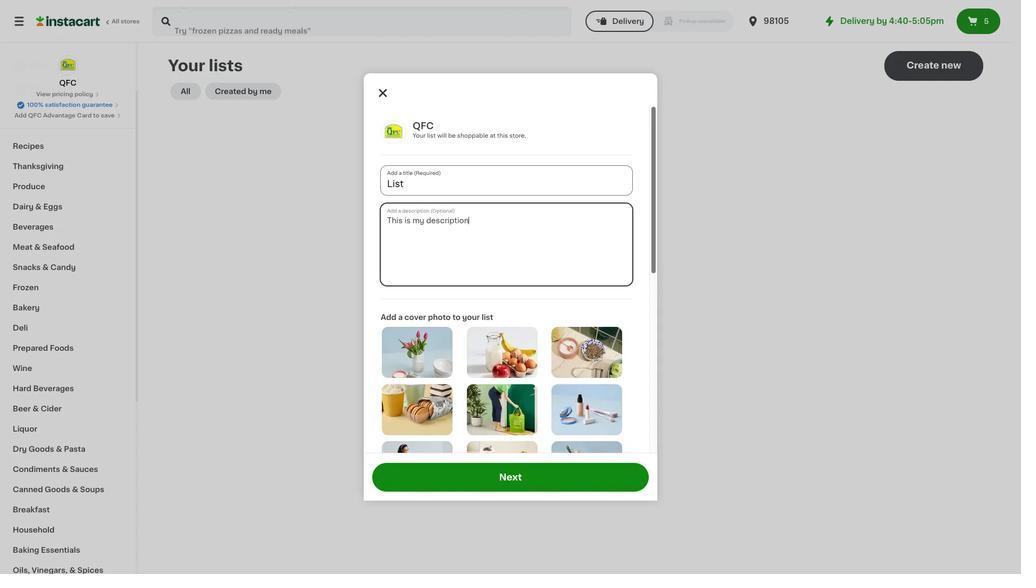 Task type: describe. For each thing, give the bounding box(es) containing it.
0 horizontal spatial your
[[168, 58, 205, 73]]

98105 button
[[747, 6, 811, 36]]

qfc for qfc
[[59, 79, 76, 87]]

beer & cider
[[13, 405, 62, 413]]

& for condiments
[[62, 466, 68, 473]]

store.
[[510, 133, 526, 139]]

100%
[[27, 102, 43, 108]]

satisfaction
[[45, 102, 80, 108]]

snacks
[[13, 264, 41, 271]]

again
[[54, 84, 75, 91]]

a small white vase of pink tulips, a stack of 3 white bowls, and a rolled napkin. image
[[382, 327, 453, 378]]

cover
[[405, 314, 426, 321]]

beverages link
[[6, 217, 129, 237]]

lists for lists
[[30, 105, 48, 112]]

next button
[[372, 463, 649, 492]]

5
[[984, 18, 989, 25]]

stores
[[121, 19, 140, 24]]

new
[[942, 61, 961, 70]]

breakfast link
[[6, 500, 129, 520]]

snacks & candy link
[[6, 257, 129, 278]]

here.
[[622, 232, 641, 240]]

by for created
[[248, 88, 258, 95]]

canned
[[13, 486, 43, 494]]

hard
[[13, 385, 31, 393]]

bakery
[[13, 304, 40, 312]]

delivery button
[[586, 11, 654, 32]]

wine
[[13, 365, 32, 372]]

pricing
[[52, 92, 73, 97]]

canned goods & soups link
[[6, 480, 129, 500]]

your lists
[[168, 58, 243, 73]]

canned goods & soups
[[13, 486, 104, 494]]

household
[[13, 527, 55, 534]]

guarantee
[[82, 102, 113, 108]]

frozen
[[13, 284, 39, 292]]

card
[[77, 113, 92, 119]]

all stores link
[[36, 6, 140, 36]]

a keyboard, mouse, notebook, cup of pencils, wire cable. image
[[552, 441, 623, 493]]

advantage
[[43, 113, 76, 119]]

a woman sitting on a chair wearing headphones holding a drink in her hand with a small brown dog on the floor by her side. image
[[382, 441, 453, 493]]

liquor
[[13, 426, 37, 433]]

delivery for delivery by 4:40-5:05pm
[[841, 17, 875, 25]]

dairy & eggs link
[[6, 197, 129, 217]]

prepared foods link
[[6, 338, 129, 359]]

created by me button
[[205, 83, 281, 100]]

recipes
[[13, 143, 44, 150]]

a jar of flour, a stick of sliced butter, 3 granny smith apples, a carton of 7 eggs. image
[[467, 441, 538, 493]]

baking essentials link
[[6, 540, 129, 561]]

98105
[[764, 17, 789, 25]]

prepared foods
[[13, 345, 74, 352]]

a
[[398, 314, 403, 321]]

me
[[260, 88, 272, 95]]

produce
[[13, 183, 45, 190]]

100% satisfaction guarantee
[[27, 102, 113, 108]]

your
[[462, 314, 480, 321]]

5:05pm
[[912, 17, 944, 25]]

dairy
[[13, 203, 33, 211]]

list_add_items dialog
[[364, 73, 658, 575]]

created
[[215, 88, 246, 95]]

add qfc advantage card to save link
[[14, 112, 121, 120]]

& for beer
[[33, 405, 39, 413]]

add qfc advantage card to save
[[14, 113, 115, 119]]

next
[[499, 473, 522, 482]]

meat
[[13, 244, 32, 251]]

view pricing policy link
[[36, 90, 100, 99]]

hard beverages
[[13, 385, 74, 393]]

be for lists
[[586, 232, 596, 240]]

it
[[47, 84, 52, 91]]

& left soups
[[72, 486, 78, 494]]

shoppable
[[457, 133, 488, 139]]

household link
[[6, 520, 129, 540]]

qfc your list will be shoppable at this store.
[[413, 122, 526, 139]]

1 vertical spatial qfc
[[28, 113, 42, 119]]

& for dairy
[[35, 203, 41, 211]]

5 button
[[957, 9, 1001, 34]]

hard beverages link
[[6, 379, 129, 399]]

saved
[[598, 232, 620, 240]]

policy
[[75, 92, 93, 97]]

dry goods & pasta link
[[6, 439, 129, 460]]

qfc link
[[58, 55, 78, 88]]

goods for canned
[[45, 486, 70, 494]]

lists link
[[6, 98, 129, 119]]

you
[[531, 232, 545, 240]]

buy it again
[[30, 84, 75, 91]]

service type group
[[586, 11, 734, 32]]

0 vertical spatial qfc logo image
[[58, 55, 78, 76]]

Add a title (Required) text field
[[381, 166, 633, 195]]



Task type: locate. For each thing, give the bounding box(es) containing it.
lists left the you
[[511, 232, 529, 240]]

breakfast
[[13, 506, 50, 514]]

0 horizontal spatial add
[[14, 113, 27, 119]]

a bulb of garlic, a bowl of salt, a bowl of pepper, a bowl of cut celery. image
[[552, 327, 623, 378]]

delivery by 4:40-5:05pm link
[[824, 15, 944, 28]]

1 horizontal spatial to
[[453, 314, 461, 321]]

be inside qfc your list will be shoppable at this store.
[[448, 133, 456, 139]]

beer & cider link
[[6, 399, 129, 419]]

be
[[448, 133, 456, 139], [586, 232, 596, 240]]

qfc for qfc your list will be shoppable at this store.
[[413, 122, 434, 130]]

photo
[[428, 314, 451, 321]]

delivery for delivery
[[612, 18, 644, 25]]

lists
[[209, 58, 243, 73]]

0 vertical spatial by
[[877, 17, 887, 25]]

1 vertical spatial all
[[181, 88, 190, 95]]

goods up condiments
[[29, 446, 54, 453]]

to down "guarantee"
[[93, 113, 99, 119]]

1 horizontal spatial delivery
[[841, 17, 875, 25]]

qfc logo image
[[58, 55, 78, 76], [381, 120, 406, 144]]

2 horizontal spatial qfc
[[413, 122, 434, 130]]

wine link
[[6, 359, 129, 379]]

to
[[93, 113, 99, 119], [453, 314, 461, 321]]

1 vertical spatial to
[[453, 314, 461, 321]]

meat & seafood link
[[6, 237, 129, 257]]

add for add a cover photo to your list
[[381, 314, 396, 321]]

be left the saved
[[586, 232, 596, 240]]

condiments & sauces link
[[6, 460, 129, 480]]

1 vertical spatial will
[[573, 232, 584, 240]]

an shopper setting a bag of groceries down at someone's door. image
[[467, 384, 538, 435]]

0 vertical spatial goods
[[29, 446, 54, 453]]

0 vertical spatial add
[[14, 113, 27, 119]]

1 horizontal spatial qfc logo image
[[381, 120, 406, 144]]

0 vertical spatial your
[[168, 58, 205, 73]]

add
[[14, 113, 27, 119], [381, 314, 396, 321]]

1 horizontal spatial list
[[482, 314, 493, 321]]

add up recipes
[[14, 113, 27, 119]]

buy it again link
[[6, 77, 129, 98]]

0 horizontal spatial all
[[112, 19, 119, 24]]

be for qfc
[[448, 133, 456, 139]]

foods
[[50, 345, 74, 352]]

100% satisfaction guarantee button
[[17, 99, 119, 110]]

1 vertical spatial goods
[[45, 486, 70, 494]]

This is my description text field
[[381, 204, 633, 286]]

sauces
[[70, 466, 98, 473]]

at
[[490, 133, 496, 139]]

instacart logo image
[[36, 15, 100, 28]]

cider
[[41, 405, 62, 413]]

deli link
[[6, 318, 129, 338]]

delivery
[[841, 17, 875, 25], [612, 18, 644, 25]]

snacks & candy
[[13, 264, 76, 271]]

& inside 'link'
[[42, 264, 49, 271]]

0 vertical spatial beverages
[[13, 223, 54, 231]]

by left me
[[248, 88, 258, 95]]

lists you create will be saved here.
[[511, 232, 641, 240]]

lists for lists you create will be saved here.
[[511, 232, 529, 240]]

view
[[36, 92, 51, 97]]

1 horizontal spatial your
[[413, 133, 426, 139]]

& right meat
[[34, 244, 40, 251]]

thanksgiving
[[13, 163, 64, 170]]

will right create
[[573, 232, 584, 240]]

& left pasta
[[56, 446, 62, 453]]

dry goods & pasta
[[13, 446, 85, 453]]

will left the shoppable
[[437, 133, 447, 139]]

0 horizontal spatial lists
[[30, 105, 48, 112]]

& left sauces
[[62, 466, 68, 473]]

your
[[168, 58, 205, 73], [413, 133, 426, 139]]

will for lists
[[573, 232, 584, 240]]

1 vertical spatial add
[[381, 314, 396, 321]]

beverages down dairy & eggs
[[13, 223, 54, 231]]

0 horizontal spatial qfc
[[28, 113, 42, 119]]

2 vertical spatial qfc
[[413, 122, 434, 130]]

a bar of chocolate cut in half, a yellow pint of white ice cream, a green pint of white ice cream, an open pack of cookies, and a stack of ice cream sandwiches. image
[[382, 384, 453, 435]]

create new
[[907, 61, 961, 70]]

0 horizontal spatial be
[[448, 133, 456, 139]]

0 vertical spatial lists
[[30, 105, 48, 112]]

qfc inside qfc your list will be shoppable at this store.
[[413, 122, 434, 130]]

an apple, a small pitcher of milk, a banana, and a carton of 6 eggs. image
[[467, 327, 538, 378]]

to for your
[[453, 314, 461, 321]]

1 vertical spatial be
[[586, 232, 596, 240]]

dairy & eggs
[[13, 203, 62, 211]]

be left the shoppable
[[448, 133, 456, 139]]

goods for dry
[[29, 446, 54, 453]]

1 horizontal spatial lists
[[511, 232, 529, 240]]

all for all
[[181, 88, 190, 95]]

all inside button
[[181, 88, 190, 95]]

& left the eggs at left
[[35, 203, 41, 211]]

will inside qfc your list will be shoppable at this store.
[[437, 133, 447, 139]]

create new button
[[885, 51, 984, 81]]

beer
[[13, 405, 31, 413]]

1 vertical spatial beverages
[[33, 385, 74, 393]]

to for save
[[93, 113, 99, 119]]

by
[[877, 17, 887, 25], [248, 88, 258, 95]]

1 horizontal spatial be
[[586, 232, 596, 240]]

add a cover photo to your list
[[381, 314, 493, 321]]

shop link
[[6, 55, 129, 77]]

list right your in the left of the page
[[482, 314, 493, 321]]

1 vertical spatial by
[[248, 88, 258, 95]]

prepared
[[13, 345, 48, 352]]

by left "4:40-"
[[877, 17, 887, 25]]

by for delivery
[[877, 17, 887, 25]]

& right beer
[[33, 405, 39, 413]]

all stores
[[112, 19, 140, 24]]

will for qfc
[[437, 133, 447, 139]]

beverages
[[13, 223, 54, 231], [33, 385, 74, 393]]

create
[[547, 232, 571, 240]]

0 horizontal spatial qfc logo image
[[58, 55, 78, 76]]

& left candy
[[42, 264, 49, 271]]

add inside dialog
[[381, 314, 396, 321]]

None search field
[[152, 6, 572, 36]]

pasta
[[64, 446, 85, 453]]

1 vertical spatial lists
[[511, 232, 529, 240]]

pressed powder, foundation, lip stick, and makeup brushes. image
[[552, 384, 623, 435]]

& for snacks
[[42, 264, 49, 271]]

0 vertical spatial to
[[93, 113, 99, 119]]

0 horizontal spatial will
[[437, 133, 447, 139]]

deli
[[13, 325, 28, 332]]

0 vertical spatial list
[[427, 133, 436, 139]]

delivery inside button
[[612, 18, 644, 25]]

created by me
[[215, 88, 272, 95]]

to inside list_add_items dialog
[[453, 314, 461, 321]]

1 horizontal spatial all
[[181, 88, 190, 95]]

1 horizontal spatial by
[[877, 17, 887, 25]]

essentials
[[41, 547, 80, 554]]

1 horizontal spatial qfc
[[59, 79, 76, 87]]

save
[[101, 113, 115, 119]]

1 vertical spatial your
[[413, 133, 426, 139]]

shop
[[30, 62, 50, 70]]

candy
[[50, 264, 76, 271]]

1 horizontal spatial will
[[573, 232, 584, 240]]

list
[[427, 133, 436, 139], [482, 314, 493, 321]]

beverages up cider
[[33, 385, 74, 393]]

1 vertical spatial list
[[482, 314, 493, 321]]

0 horizontal spatial delivery
[[612, 18, 644, 25]]

1 horizontal spatial add
[[381, 314, 396, 321]]

all down your lists
[[181, 88, 190, 95]]

list left the shoppable
[[427, 133, 436, 139]]

condiments
[[13, 466, 60, 473]]

0 vertical spatial be
[[448, 133, 456, 139]]

create
[[907, 61, 940, 70]]

liquor link
[[6, 419, 129, 439]]

qfc logo image inside list_add_items dialog
[[381, 120, 406, 144]]

add for add qfc advantage card to save
[[14, 113, 27, 119]]

lists inside lists link
[[30, 105, 48, 112]]

buy
[[30, 84, 45, 91]]

0 vertical spatial qfc
[[59, 79, 76, 87]]

thanksgiving link
[[6, 156, 129, 177]]

0 vertical spatial all
[[112, 19, 119, 24]]

all button
[[170, 83, 201, 100]]

& for meat
[[34, 244, 40, 251]]

by inside button
[[248, 88, 258, 95]]

goods down condiments & sauces
[[45, 486, 70, 494]]

4:40-
[[889, 17, 912, 25]]

0 vertical spatial will
[[437, 133, 447, 139]]

all for all stores
[[112, 19, 119, 24]]

lists down view
[[30, 105, 48, 112]]

0 horizontal spatial list
[[427, 133, 436, 139]]

this
[[497, 133, 508, 139]]

list inside qfc your list will be shoppable at this store.
[[427, 133, 436, 139]]

0 horizontal spatial to
[[93, 113, 99, 119]]

&
[[35, 203, 41, 211], [34, 244, 40, 251], [42, 264, 49, 271], [33, 405, 39, 413], [56, 446, 62, 453], [62, 466, 68, 473], [72, 486, 78, 494]]

1 vertical spatial qfc logo image
[[381, 120, 406, 144]]

all
[[112, 19, 119, 24], [181, 88, 190, 95]]

recipes link
[[6, 136, 129, 156]]

baking
[[13, 547, 39, 554]]

baking essentials
[[13, 547, 80, 554]]

all left stores on the left top of the page
[[112, 19, 119, 24]]

delivery by 4:40-5:05pm
[[841, 17, 944, 25]]

add left a
[[381, 314, 396, 321]]

frozen link
[[6, 278, 129, 298]]

to left your in the left of the page
[[453, 314, 461, 321]]

seafood
[[42, 244, 74, 251]]

your inside qfc your list will be shoppable at this store.
[[413, 133, 426, 139]]

eggs
[[43, 203, 62, 211]]

0 horizontal spatial by
[[248, 88, 258, 95]]



Task type: vqa. For each thing, say whether or not it's contained in the screenshot.
QFC logo to the left
yes



